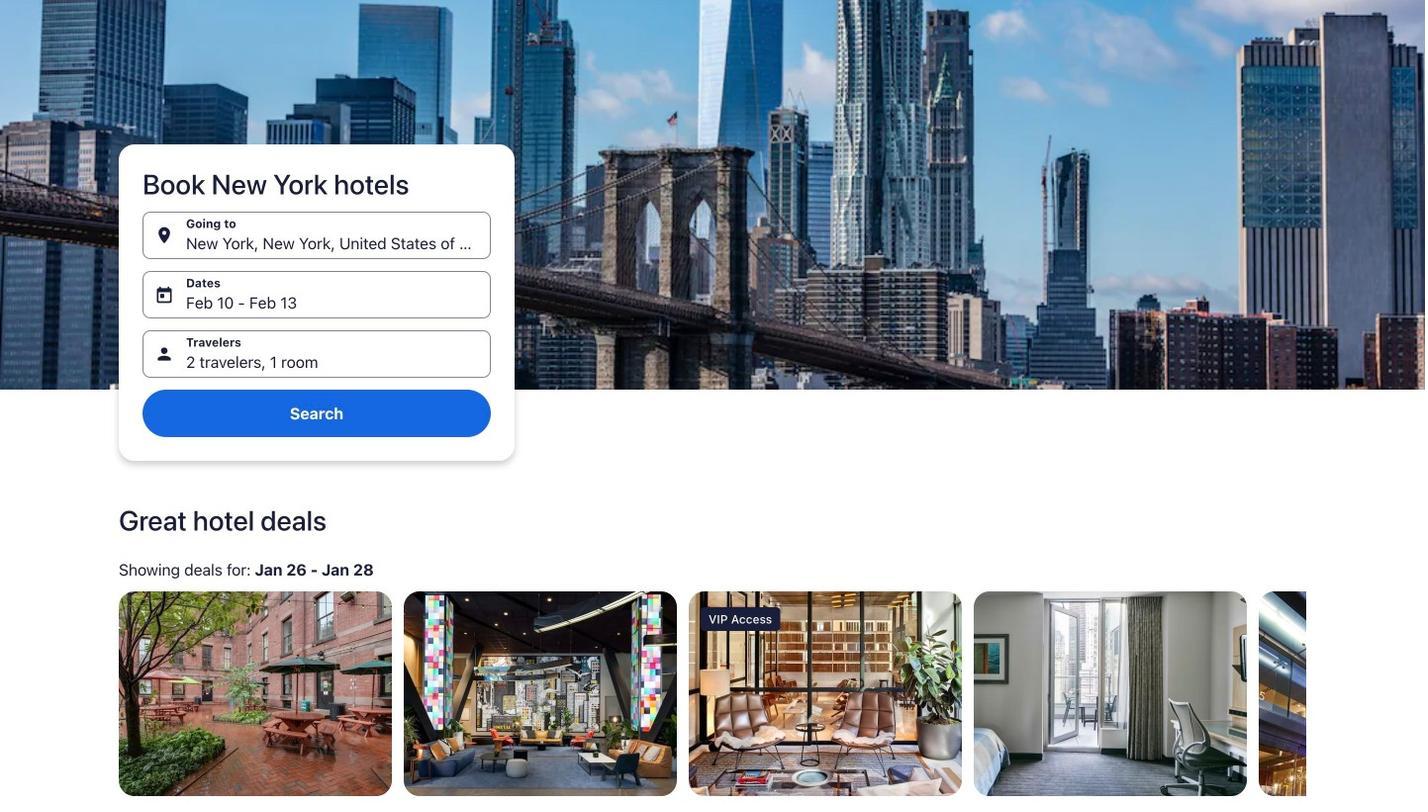 Task type: locate. For each thing, give the bounding box(es) containing it.
lobby sitting area image
[[689, 592, 962, 797]]

terrace/patio image
[[119, 592, 392, 797]]

wizard region
[[0, 0, 1425, 481]]



Task type: vqa. For each thing, say whether or not it's contained in the screenshot.
room Image
yes



Task type: describe. For each thing, give the bounding box(es) containing it.
front of property image
[[1259, 592, 1425, 797]]

room image
[[974, 592, 1247, 797]]

new york, new york, united states of america image
[[0, 0, 1425, 390]]

living area image
[[404, 592, 677, 797]]



